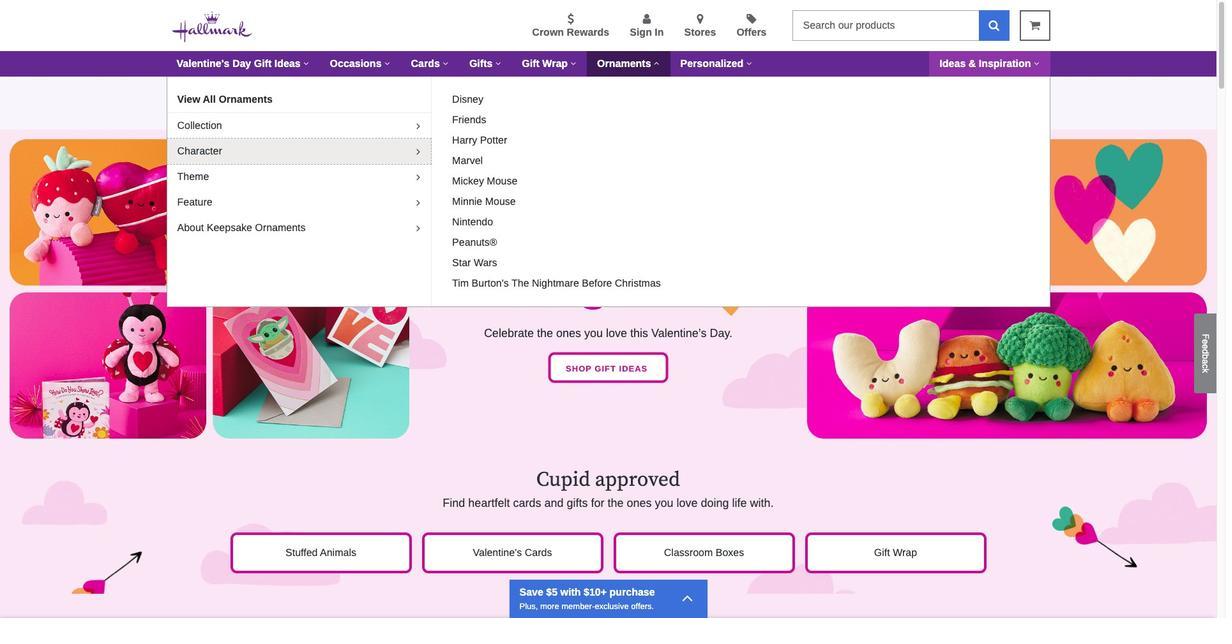 Task type: locate. For each thing, give the bounding box(es) containing it.
2 vertical spatial ornaments
[[255, 222, 306, 233]]

cards left gifts on the left
[[411, 58, 440, 69]]

f e e d b a c k button
[[1195, 314, 1217, 393]]

1 vertical spatial wrap
[[894, 548, 918, 559]]

0 horizontal spatial the
[[537, 327, 553, 340]]

1 horizontal spatial crown
[[599, 88, 627, 98]]

for
[[335, 88, 347, 98], [591, 497, 605, 510]]

gift wrap inside cupid approved region
[[875, 548, 918, 559]]

0 vertical spatial valentine's
[[177, 58, 230, 69]]

stores link
[[685, 13, 717, 40]]

0 vertical spatial gift wrap
[[522, 58, 568, 69]]

icon image
[[323, 108, 328, 117], [682, 589, 694, 607]]

icon image down it
[[323, 108, 328, 117]]

0 horizontal spatial tab list
[[167, 87, 431, 241]]

1 vertical spatial a
[[1201, 359, 1212, 364]]

e up b
[[1201, 344, 1212, 349]]

ones up shop
[[557, 327, 582, 340]]

shopping cart image
[[1030, 20, 1041, 31]]

tim
[[453, 278, 469, 289]]

0 horizontal spatial day.
[[400, 88, 418, 98]]

1 horizontal spatial wrap
[[894, 548, 918, 559]]

cupid approved image
[[0, 448, 1217, 619]]

crown down ornaments link
[[599, 88, 627, 98]]

cards
[[411, 58, 440, 69], [525, 548, 552, 559]]

1 vertical spatial icon image
[[682, 589, 694, 607]]

1 vertical spatial love
[[677, 497, 698, 510]]

1 horizontal spatial tab list
[[442, 87, 1040, 297]]

valentine's right this
[[652, 327, 707, 340]]

ideas left "&"
[[940, 58, 966, 69]]

1 horizontal spatial gift wrap
[[875, 548, 918, 559]]

the inside cupid approved find heartfelt cards and gifts for the ones you love doing life with.
[[608, 497, 624, 510]]

0 horizontal spatial a
[[691, 88, 696, 98]]

the right 'celebrate'
[[537, 327, 553, 340]]

1 vertical spatial ornaments
[[219, 94, 273, 105]]

you down approved
[[655, 497, 674, 510]]

k
[[1201, 369, 1212, 373]]

1 horizontal spatial for
[[591, 497, 605, 510]]

1 ideas from the left
[[275, 58, 301, 69]]

for inside cupid approved find heartfelt cards and gifts for the ones you love doing life with.
[[591, 497, 605, 510]]

0 horizontal spatial crown
[[533, 27, 564, 38]]

1 horizontal spatial valentine's
[[652, 327, 707, 340]]

with right $30+
[[578, 88, 596, 98]]

a inside main content
[[691, 88, 696, 98]]

gift
[[254, 58, 272, 69], [522, 58, 540, 69], [875, 548, 891, 559]]

about keepsake ornaments
[[177, 222, 306, 233]]

0 vertical spatial wrap
[[543, 58, 568, 69]]

0 vertical spatial day.
[[400, 88, 418, 98]]

you up gift
[[585, 327, 603, 340]]

region
[[0, 594, 1217, 619]]

crown inside cupid approved main content
[[599, 88, 627, 98]]

wed.,
[[243, 88, 267, 98]]

valentine's inside valentine's cards link
[[473, 548, 522, 559]]

mouse up minnie mouse
[[487, 176, 518, 187]]

1 tab list from the left
[[167, 87, 431, 241]]

wrap inside cupid approved region
[[894, 548, 918, 559]]

a up the k
[[1201, 359, 1212, 364]]

minnie mouse
[[453, 196, 516, 207]]

gift wrap link
[[512, 51, 587, 77], [806, 533, 987, 574]]

cupid approved find heartfelt cards and gifts for the ones you love doing life with.
[[443, 468, 774, 510]]

1 vertical spatial for
[[591, 497, 605, 510]]

menu bar
[[166, 51, 1051, 77]]

1 horizontal spatial valentine's
[[349, 88, 397, 98]]

for right it
[[335, 88, 347, 98]]

menu
[[273, 11, 783, 40]]

ones down approved
[[627, 497, 652, 510]]

doing
[[701, 497, 730, 510]]

day.
[[400, 88, 418, 98], [710, 327, 733, 340]]

valentine's up the 'order'
[[177, 58, 230, 69]]

the
[[537, 327, 553, 340], [608, 497, 624, 510]]

1 vertical spatial mouse
[[485, 196, 516, 207]]

0 horizontal spatial gift
[[254, 58, 272, 69]]

harry potter link
[[447, 133, 513, 148]]

you
[[585, 327, 603, 340], [655, 497, 674, 510]]

celebrate the ones you love this valentine's day.
[[484, 327, 733, 340]]

mouse
[[487, 176, 518, 187], [485, 196, 516, 207]]

gifts link
[[459, 51, 512, 77]]

2 horizontal spatial gift
[[875, 548, 891, 559]]

wrap
[[543, 58, 568, 69], [894, 548, 918, 559]]

0 vertical spatial mouse
[[487, 176, 518, 187]]

e up d
[[1201, 339, 1212, 344]]

collection
[[177, 120, 222, 131]]

crown left 'rewards'
[[533, 27, 564, 38]]

icon image down classroom
[[682, 589, 694, 607]]

cards link
[[401, 51, 459, 77]]

love left doing
[[677, 497, 698, 510]]

rewards.
[[630, 88, 671, 98]]

0 vertical spatial a
[[691, 88, 696, 98]]

0 vertical spatial ones
[[557, 327, 582, 340]]

valentine's
[[652, 327, 707, 340], [473, 548, 522, 559]]

peanuts® link
[[447, 235, 503, 251]]

love
[[606, 327, 628, 340], [677, 497, 698, 510]]

0 horizontal spatial icon image
[[323, 108, 328, 117]]

&
[[969, 58, 977, 69]]

1 vertical spatial gift wrap
[[875, 548, 918, 559]]

0 vertical spatial crown
[[533, 27, 564, 38]]

1 vertical spatial ones
[[627, 497, 652, 510]]

1 vertical spatial cards
[[525, 548, 552, 559]]

1 horizontal spatial you
[[655, 497, 674, 510]]

sign
[[630, 27, 652, 38]]

offers
[[737, 27, 767, 38]]

1 vertical spatial day.
[[710, 327, 733, 340]]

1 vertical spatial with
[[561, 587, 581, 598]]

0 horizontal spatial for
[[335, 88, 347, 98]]

ideas up 7
[[275, 58, 301, 69]]

banner
[[0, 0, 1217, 307]]

cards inside "link"
[[411, 58, 440, 69]]

rewards
[[567, 27, 610, 38]]

0 vertical spatial icon image
[[323, 108, 328, 117]]

ideas
[[275, 58, 301, 69], [940, 58, 966, 69]]

a
[[691, 88, 696, 98], [1201, 359, 1212, 364]]

disney
[[453, 94, 484, 105]]

ornaments for view all ornaments
[[219, 94, 273, 105]]

0 horizontal spatial you
[[585, 327, 603, 340]]

purchase
[[610, 587, 655, 598]]

0 horizontal spatial valentine's
[[177, 58, 230, 69]]

marvel
[[453, 155, 483, 166]]

gifts
[[567, 497, 588, 510]]

1 horizontal spatial love
[[677, 497, 698, 510]]

valentine's down heartfelt
[[473, 548, 522, 559]]

occasions
[[330, 58, 382, 69]]

mickey mouse link
[[447, 174, 523, 189]]

tab list containing view all ornaments
[[167, 87, 431, 241]]

character
[[177, 146, 222, 157]]

you inside cupid approved find heartfelt cards and gifts for the ones you love doing life with.
[[655, 497, 674, 510]]

with.
[[751, 497, 774, 510]]

1 horizontal spatial the
[[608, 497, 624, 510]]

0 horizontal spatial cards
[[411, 58, 440, 69]]

valentine's down occasions link in the left top of the page
[[349, 88, 397, 98]]

the down approved
[[608, 497, 624, 510]]

ones inside cupid approved find heartfelt cards and gifts for the ones you love doing life with.
[[627, 497, 652, 510]]

for right gifts
[[591, 497, 605, 510]]

tab list
[[167, 87, 431, 241], [442, 87, 1040, 297]]

1 horizontal spatial cards
[[525, 548, 552, 559]]

0 horizontal spatial love
[[606, 327, 628, 340]]

offers.
[[632, 602, 655, 611]]

keepsake
[[207, 222, 252, 233]]

0 horizontal spatial valentine's
[[473, 548, 522, 559]]

member-
[[562, 602, 595, 611]]

valentine's inside "link"
[[177, 58, 230, 69]]

0 vertical spatial gift wrap link
[[512, 51, 587, 77]]

with up member-
[[561, 587, 581, 598]]

star wars link
[[447, 256, 503, 271]]

minnie
[[453, 196, 483, 207]]

celebrate
[[484, 327, 534, 340]]

f
[[1201, 334, 1212, 339]]

valentine's cards link
[[422, 533, 604, 574]]

before
[[582, 278, 612, 289]]

mouse down mickey mouse link
[[485, 196, 516, 207]]

heartfelt
[[469, 497, 510, 510]]

0 horizontal spatial ideas
[[275, 58, 301, 69]]

cupid approved main content
[[0, 77, 1217, 619]]

0 vertical spatial for
[[335, 88, 347, 98]]

love left this
[[606, 327, 628, 340]]

0 vertical spatial ornaments
[[598, 58, 652, 69]]

1 vertical spatial gift wrap link
[[806, 533, 987, 574]]

save $5 with $10+ purchase plus, more member-exclusive offers.
[[520, 587, 655, 611]]

a right not
[[691, 88, 696, 98]]

with
[[578, 88, 596, 98], [561, 587, 581, 598]]

ideas inside "link"
[[275, 58, 301, 69]]

1 horizontal spatial ideas
[[940, 58, 966, 69]]

hallmark link
[[172, 10, 262, 45]]

c
[[1201, 364, 1212, 369]]

all
[[203, 94, 216, 105]]

crown inside "menu"
[[533, 27, 564, 38]]

1 vertical spatial valentine's
[[473, 548, 522, 559]]

None search field
[[793, 10, 1010, 41]]

1 vertical spatial valentine's
[[349, 88, 397, 98]]

2 tab list from the left
[[442, 87, 1040, 297]]

day
[[233, 58, 251, 69]]

gift wrap
[[522, 58, 568, 69], [875, 548, 918, 559]]

1 vertical spatial you
[[655, 497, 674, 510]]

mouse for minnie mouse
[[485, 196, 516, 207]]

valentine's inside cupid approved main content
[[349, 88, 397, 98]]

7
[[291, 88, 296, 98]]

with inside save $5 with $10+ purchase plus, more member-exclusive offers.
[[561, 587, 581, 598]]

1 horizontal spatial a
[[1201, 359, 1212, 364]]

sign in
[[630, 27, 664, 38]]

1 vertical spatial the
[[608, 497, 624, 510]]

e
[[1201, 339, 1212, 344], [1201, 344, 1212, 349]]

1 horizontal spatial ones
[[627, 497, 652, 510]]

harry potter
[[453, 135, 508, 146]]

$30+
[[554, 88, 575, 98]]

1 vertical spatial crown
[[599, 88, 627, 98]]

0 vertical spatial cards
[[411, 58, 440, 69]]

valentine's day gift ideas link
[[166, 51, 320, 77]]

cupid approved region
[[0, 448, 1217, 619]]

valentine's day gift ideas
[[177, 58, 301, 69]]

mickey mouse
[[453, 176, 518, 187]]

0 vertical spatial love
[[606, 327, 628, 340]]

marvel link
[[447, 153, 488, 169]]

cards up save
[[525, 548, 552, 559]]

theme
[[177, 171, 209, 182]]

0 horizontal spatial gift wrap
[[522, 58, 568, 69]]



Task type: describe. For each thing, give the bounding box(es) containing it.
by
[[229, 88, 240, 98]]

mickey
[[453, 176, 484, 187]]

cards inside cupid approved region
[[525, 548, 552, 559]]

save
[[520, 587, 544, 598]]

in
[[655, 27, 664, 38]]

about
[[177, 222, 204, 233]]

stuffed animals
[[286, 548, 357, 559]]

member?
[[699, 88, 740, 98]]

1 horizontal spatial gift wrap link
[[806, 533, 987, 574]]

to
[[299, 88, 308, 98]]

menu bar containing valentine's day gift ideas
[[166, 51, 1051, 77]]

d
[[1201, 349, 1212, 354]]

0 vertical spatial the
[[537, 327, 553, 340]]

0 vertical spatial valentine's
[[652, 327, 707, 340]]

tim burton's the nightmare before christmas link
[[447, 276, 666, 291]]

ornaments inside menu bar
[[598, 58, 652, 69]]

it
[[326, 88, 332, 98]]

b
[[1201, 354, 1212, 359]]

the
[[512, 278, 529, 289]]

nintendo link
[[447, 215, 499, 230]]

find
[[443, 497, 465, 510]]

on
[[540, 88, 552, 98]]

a inside button
[[1201, 359, 1212, 364]]

friends
[[453, 114, 487, 125]]

offers link
[[737, 13, 767, 40]]

classroom boxes
[[664, 548, 745, 559]]

0 horizontal spatial ones
[[557, 327, 582, 340]]

0 horizontal spatial gift wrap link
[[512, 51, 587, 77]]

animals
[[320, 548, 357, 559]]

ornaments link
[[587, 51, 671, 77]]

occasions link
[[320, 51, 401, 77]]

potter
[[480, 135, 508, 146]]

valentine's cards
[[473, 548, 552, 559]]

1 horizontal spatial icon image
[[682, 589, 694, 607]]

0 vertical spatial you
[[585, 327, 603, 340]]

stuffed animals link
[[230, 533, 412, 574]]

nintendo
[[453, 217, 493, 228]]

gift inside cupid approved region
[[875, 548, 891, 559]]

minnie mouse link
[[447, 194, 521, 210]]

burton's
[[472, 278, 509, 289]]

personalized
[[681, 58, 744, 69]]

disney link
[[447, 92, 489, 107]]

free shipping on $30+ with crown rewards. not a member?
[[477, 88, 740, 98]]

cards
[[513, 497, 542, 510]]

mouse for mickey mouse
[[487, 176, 518, 187]]

gifts
[[470, 58, 493, 69]]

view
[[177, 94, 200, 105]]

feb.
[[270, 88, 289, 98]]

hallmark image
[[172, 12, 252, 42]]

friends link
[[447, 112, 492, 128]]

stuffed
[[286, 548, 318, 559]]

love inside cupid approved find heartfelt cards and gifts for the ones you love doing life with.
[[677, 497, 698, 510]]

harry
[[453, 135, 477, 146]]

ideas & inspiration
[[940, 58, 1032, 69]]

cupid
[[537, 468, 591, 493]]

2 ideas from the left
[[940, 58, 966, 69]]

this
[[631, 327, 649, 340]]

valentine's day cards image
[[0, 594, 1217, 619]]

life
[[733, 497, 747, 510]]

plus,
[[520, 602, 538, 611]]

stores
[[685, 27, 717, 38]]

details
[[292, 107, 323, 117]]

view all ornaments link
[[167, 87, 431, 112]]

order
[[202, 88, 227, 98]]

shop
[[566, 364, 592, 373]]

1 e from the top
[[1201, 339, 1212, 344]]

images of valentine's day better togethers, cards, and plushes on a light pink background with clouds image
[[0, 130, 1217, 448]]

nightmare
[[532, 278, 579, 289]]

0 vertical spatial with
[[578, 88, 596, 98]]

ideas
[[620, 364, 648, 373]]

cupid approved banner
[[225, 468, 992, 513]]

gift inside "link"
[[254, 58, 272, 69]]

shop gift ideas
[[566, 364, 651, 373]]

crown rewards link
[[533, 13, 610, 40]]

more
[[541, 602, 560, 611]]

inspiration
[[979, 58, 1032, 69]]

view all ornaments
[[177, 94, 273, 105]]

gift
[[595, 364, 617, 373]]

approved
[[595, 468, 681, 493]]

ornaments for about keepsake ornaments
[[255, 222, 306, 233]]

classroom
[[664, 548, 713, 559]]

tab list containing disney
[[442, 87, 1040, 297]]

boxes
[[716, 548, 745, 559]]

star
[[453, 258, 471, 268]]

1 horizontal spatial day.
[[710, 327, 733, 340]]

christmas
[[615, 278, 661, 289]]

get
[[310, 88, 324, 98]]

2 e from the top
[[1201, 344, 1212, 349]]

star wars
[[453, 258, 498, 268]]

feature
[[177, 197, 213, 208]]

0 horizontal spatial wrap
[[543, 58, 568, 69]]

shipping
[[499, 88, 538, 98]]

1 horizontal spatial gift
[[522, 58, 540, 69]]

free shipping on $30+ with crown rewards. not a member? link
[[470, 87, 747, 120]]

$5
[[547, 587, 558, 598]]

order by wed., feb. 7 to get it for valentine's day.
[[202, 88, 418, 98]]

ideas & inspiration link
[[930, 51, 1051, 77]]

classroom boxes link
[[614, 533, 795, 574]]

banner containing crown rewards
[[0, 0, 1217, 307]]

search image
[[989, 19, 1000, 31]]

menu containing crown rewards
[[273, 11, 783, 40]]

Search our products search field
[[793, 10, 979, 41]]

tim burton's the nightmare before christmas
[[453, 278, 661, 289]]

wars
[[474, 258, 498, 268]]

crown rewards
[[533, 27, 610, 38]]



Task type: vqa. For each thing, say whether or not it's contained in the screenshot.
Add for Scarlet Red Polka Dot Tissue Paper
no



